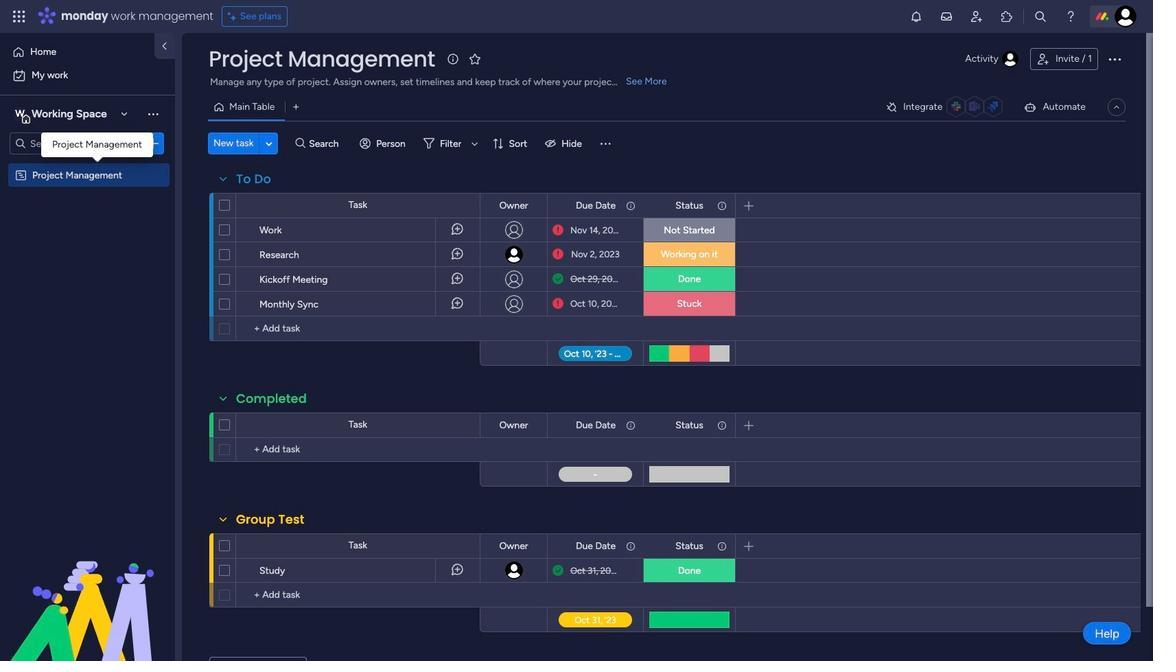 Task type: describe. For each thing, give the bounding box(es) containing it.
2 vertical spatial column information image
[[717, 541, 728, 552]]

0 vertical spatial column information image
[[717, 200, 728, 211]]

0 vertical spatial column information image
[[626, 200, 637, 211]]

see plans image
[[228, 9, 240, 24]]

2 vertical spatial option
[[0, 162, 175, 165]]

arrow down image
[[467, 135, 483, 152]]

1 v2 done deadline image from the top
[[553, 273, 564, 286]]

1 vertical spatial column information image
[[717, 420, 728, 431]]

select product image
[[12, 10, 26, 23]]

0 vertical spatial option
[[8, 41, 146, 63]]

notifications image
[[910, 10, 924, 23]]

workspace selection element
[[13, 106, 109, 124]]

2 + add task text field from the top
[[243, 587, 474, 604]]

2 v2 done deadline image from the top
[[553, 564, 564, 577]]

invite members image
[[971, 10, 984, 23]]

search everything image
[[1034, 10, 1048, 23]]

workspace options image
[[146, 107, 160, 121]]

board activity image
[[1003, 51, 1019, 67]]

v2 search image
[[296, 136, 306, 151]]

1 vertical spatial column information image
[[626, 420, 637, 431]]

collapse board header image
[[1112, 102, 1123, 113]]

add to favorites image
[[468, 52, 482, 66]]

lottie animation element
[[0, 523, 175, 661]]



Task type: vqa. For each thing, say whether or not it's contained in the screenshot.
Back to workspace image
no



Task type: locate. For each thing, give the bounding box(es) containing it.
1 vertical spatial v2 overdue deadline image
[[553, 248, 564, 261]]

column information image
[[717, 200, 728, 211], [717, 420, 728, 431], [626, 541, 637, 552]]

1 vertical spatial option
[[8, 65, 167, 87]]

+ Add task text field
[[243, 442, 474, 458]]

0 vertical spatial + add task text field
[[243, 321, 474, 337]]

2 vertical spatial column information image
[[626, 541, 637, 552]]

options image
[[146, 137, 160, 150]]

v2 done deadline image
[[553, 273, 564, 286], [553, 564, 564, 577]]

+ Add task text field
[[243, 321, 474, 337], [243, 587, 474, 604]]

1 v2 overdue deadline image from the top
[[553, 224, 564, 237]]

help image
[[1065, 10, 1078, 23]]

2 v2 overdue deadline image from the top
[[553, 248, 564, 261]]

option
[[8, 41, 146, 63], [8, 65, 167, 87], [0, 162, 175, 165]]

1 vertical spatial + add task text field
[[243, 587, 474, 604]]

lottie animation image
[[0, 523, 175, 661]]

1 vertical spatial v2 done deadline image
[[553, 564, 564, 577]]

workspace image
[[13, 106, 27, 122]]

3 v2 overdue deadline image from the top
[[553, 297, 564, 310]]

1 + add task text field from the top
[[243, 321, 474, 337]]

add view image
[[294, 102, 299, 112]]

options image
[[1107, 51, 1124, 67], [191, 213, 202, 247], [191, 237, 202, 272], [191, 262, 202, 296], [191, 287, 202, 321], [191, 553, 202, 588]]

0 vertical spatial v2 done deadline image
[[553, 273, 564, 286]]

v2 overdue deadline image
[[553, 224, 564, 237], [553, 248, 564, 261], [553, 297, 564, 310]]

update feed image
[[940, 10, 954, 23]]

Search in workspace field
[[29, 136, 115, 151]]

None field
[[205, 45, 439, 73], [233, 170, 275, 188], [496, 198, 532, 213], [573, 198, 620, 213], [673, 198, 707, 213], [233, 390, 311, 408], [496, 418, 532, 433], [573, 418, 620, 433], [673, 418, 707, 433], [233, 511, 308, 529], [496, 539, 532, 554], [573, 539, 620, 554], [673, 539, 707, 554], [205, 45, 439, 73], [233, 170, 275, 188], [496, 198, 532, 213], [573, 198, 620, 213], [673, 198, 707, 213], [233, 390, 311, 408], [496, 418, 532, 433], [573, 418, 620, 433], [673, 418, 707, 433], [233, 511, 308, 529], [496, 539, 532, 554], [573, 539, 620, 554], [673, 539, 707, 554]]

Search field
[[306, 134, 347, 153]]

column information image
[[626, 200, 637, 211], [626, 420, 637, 431], [717, 541, 728, 552]]

show board description image
[[445, 52, 461, 66]]

list box
[[0, 160, 175, 372]]

monday marketplace image
[[1001, 10, 1014, 23]]

0 vertical spatial v2 overdue deadline image
[[553, 224, 564, 237]]

bob builder image
[[1115, 5, 1137, 27]]

2 vertical spatial v2 overdue deadline image
[[553, 297, 564, 310]]

menu image
[[599, 137, 613, 150]]

angle down image
[[266, 138, 273, 149]]



